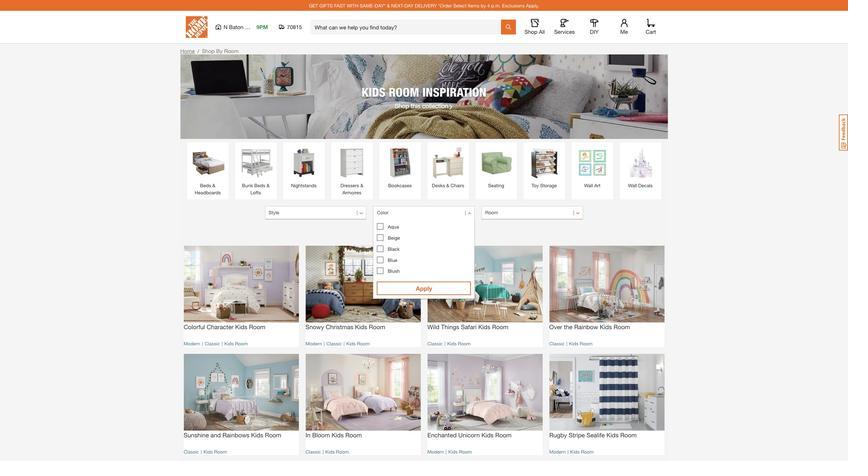Task type: locate. For each thing, give the bounding box(es) containing it.
modern | classic | kids room down christmas
[[306, 341, 370, 347]]

shop left all
[[525, 28, 537, 35]]

kids inside button
[[400, 230, 410, 236]]

in bloom kids room
[[306, 432, 362, 439]]

classic for wild things safari kids room
[[427, 341, 443, 347]]

modern link down the rugby on the right bottom of the page
[[549, 450, 566, 455]]

blue
[[388, 257, 397, 263]]

1 modern | kids room from the left
[[427, 450, 472, 455]]

classic link down over
[[549, 341, 565, 347]]

modern down snowy
[[306, 341, 322, 347]]

select
[[453, 3, 466, 8]]

shop for shop this collection
[[395, 102, 409, 110]]

|
[[202, 341, 203, 347], [222, 341, 223, 347], [324, 341, 325, 347], [344, 341, 345, 347], [444, 341, 446, 347], [566, 341, 567, 347], [201, 450, 202, 455], [323, 450, 324, 455], [446, 450, 447, 455], [567, 450, 569, 455]]

1 horizontal spatial wall
[[628, 183, 637, 189]]

bookcases
[[388, 183, 412, 189]]

& up headboards
[[212, 183, 215, 189]]

stretchy image image for the
[[549, 246, 664, 323]]

toy storage
[[532, 183, 557, 189]]

modern | kids room for rugby
[[549, 450, 594, 455]]

shop right / on the left top of page
[[202, 48, 215, 54]]

classic down character
[[205, 341, 220, 347]]

wild things safari kids room link
[[427, 323, 543, 337]]

classic | kids room for and
[[184, 450, 227, 455]]

2 wall from the left
[[628, 183, 637, 189]]

0 vertical spatial shop
[[525, 28, 537, 35]]

classic | kids room for the
[[549, 341, 593, 347]]

character
[[207, 324, 234, 331]]

& right bunk
[[267, 183, 270, 189]]

dressers & armoires
[[340, 183, 363, 196]]

safari
[[461, 324, 477, 331]]

toy storage link
[[527, 146, 561, 189]]

me button
[[613, 19, 635, 35]]

rainbows
[[222, 432, 249, 439]]

kids
[[362, 85, 386, 99], [400, 230, 410, 236], [235, 324, 247, 331], [355, 324, 367, 331], [478, 324, 490, 331], [600, 324, 612, 331], [224, 341, 234, 347], [346, 341, 356, 347], [447, 341, 457, 347], [569, 341, 578, 347], [251, 432, 263, 439], [332, 432, 344, 439], [481, 432, 494, 439], [606, 432, 619, 439], [203, 450, 213, 455], [325, 450, 335, 455], [448, 450, 458, 455], [570, 450, 580, 455]]

home
[[180, 48, 195, 54]]

shop this collection link
[[395, 101, 453, 111]]

bunk beds & lofts
[[242, 183, 270, 196]]

/
[[198, 48, 199, 54]]

kids room link
[[224, 341, 248, 347], [346, 341, 370, 347], [447, 341, 471, 347], [569, 341, 593, 347], [203, 450, 227, 455], [325, 450, 349, 455], [448, 450, 472, 455], [570, 450, 594, 455]]

feedback link image
[[839, 114, 848, 151]]

& inside "beds & headboards"
[[212, 183, 215, 189]]

modern down the rugby on the right bottom of the page
[[549, 450, 566, 455]]

classic | kids room
[[427, 341, 471, 347], [549, 341, 593, 347], [184, 450, 227, 455], [306, 450, 349, 455]]

stretchy image image for and
[[184, 354, 299, 431]]

kids room link down things
[[447, 341, 471, 347]]

shop left this
[[395, 102, 409, 110]]

| down snowy christmas kids room
[[344, 341, 345, 347]]

classic
[[205, 341, 220, 347], [326, 341, 342, 347], [427, 341, 443, 347], [549, 341, 565, 347], [184, 450, 199, 455], [306, 450, 321, 455]]

classic down in on the left of the page
[[306, 450, 321, 455]]

kids room link for in bloom kids room
[[325, 450, 349, 455]]

non lazy image image
[[180, 55, 668, 139]]

dressers & armoires image
[[335, 146, 369, 180]]

room inside sunshine and rainbows kids room link
[[265, 432, 281, 439]]

room inside wild things safari kids room 'link'
[[492, 324, 508, 331]]

beds up lofts
[[254, 183, 265, 189]]

classic link down sunshine
[[184, 450, 199, 455]]

wall art image
[[575, 146, 610, 180]]

classic | kids room down bloom
[[306, 450, 349, 455]]

get gifts fast with same-day* & next-day delivery *order select items by 4 p.m. exclusions apply.
[[309, 3, 539, 8]]

& inside dressers & armoires
[[360, 183, 363, 189]]

modern | classic | kids room down character
[[184, 341, 248, 347]]

modern down 'enchanted'
[[427, 450, 444, 455]]

&
[[387, 3, 390, 8], [212, 183, 215, 189], [267, 183, 270, 189], [360, 183, 363, 189], [446, 183, 449, 189]]

beds inside "beds & headboards"
[[200, 183, 211, 189]]

modern | kids room down stripe
[[549, 450, 594, 455]]

stretchy image image for things
[[427, 246, 543, 323]]

the home depot logo image
[[186, 16, 207, 38]]

beds & headboards image
[[190, 146, 225, 180]]

wall for wall art
[[584, 183, 593, 189]]

classic | kids room down things
[[427, 341, 471, 347]]

room inside over the rainbow kids room link
[[614, 324, 630, 331]]

wall left decals on the top of page
[[628, 183, 637, 189]]

bookcases image
[[383, 146, 417, 180]]

2 modern | classic | kids room from the left
[[306, 341, 370, 347]]

classic link down christmas
[[326, 341, 342, 347]]

kids room link down unicorn
[[448, 450, 472, 455]]

| down 'enchanted'
[[446, 450, 447, 455]]

modern link for colorful character kids room
[[184, 341, 200, 347]]

& for desks & chairs
[[446, 183, 449, 189]]

wall art link
[[575, 146, 610, 189]]

classic down over
[[549, 341, 565, 347]]

1 horizontal spatial beds
[[254, 183, 265, 189]]

colorful character kids room link
[[184, 323, 299, 337]]

kids room link down stripe
[[570, 450, 594, 455]]

modern link for rugby stripe sealife kids room
[[549, 450, 566, 455]]

room inside rugby stripe sealife kids room link
[[620, 432, 637, 439]]

modern link down snowy
[[306, 341, 322, 347]]

2 vertical spatial shop
[[395, 102, 409, 110]]

classic link for in bloom kids room
[[306, 450, 321, 455]]

classic | kids room down the
[[549, 341, 593, 347]]

me
[[620, 28, 628, 35]]

modern | classic | kids room for christmas
[[306, 341, 370, 347]]

stretchy image image for stripe
[[549, 354, 664, 431]]

shop inside button
[[525, 28, 537, 35]]

rouge
[[245, 24, 261, 30]]

collection
[[422, 102, 448, 110]]

room inside room button
[[485, 210, 498, 216]]

| down bloom
[[323, 450, 324, 455]]

0 horizontal spatial beds
[[200, 183, 211, 189]]

storage
[[540, 183, 557, 189]]

beige
[[388, 235, 400, 241]]

kids room link down rainbow
[[569, 341, 593, 347]]

& for beds & headboards
[[212, 183, 215, 189]]

color
[[377, 210, 388, 216]]

gifts
[[319, 3, 333, 8]]

desks & chairs link
[[431, 146, 465, 189]]

desks
[[432, 183, 445, 189]]

dressers
[[340, 183, 359, 189]]

diy button
[[583, 19, 605, 35]]

wall for wall decals
[[628, 183, 637, 189]]

1 wall from the left
[[584, 183, 593, 189]]

beds up headboards
[[200, 183, 211, 189]]

| down things
[[444, 341, 446, 347]]

n
[[224, 24, 228, 30]]

classic link for wild things safari kids room
[[427, 341, 443, 347]]

shop this collection
[[395, 102, 448, 110]]

snowy christmas kids room
[[306, 324, 385, 331]]

1 modern | classic | kids room from the left
[[184, 341, 248, 347]]

stretchy image image
[[184, 246, 299, 323], [306, 246, 421, 323], [427, 246, 543, 323], [549, 246, 664, 323], [184, 354, 299, 431], [306, 354, 421, 431], [427, 354, 543, 431], [549, 354, 664, 431]]

1 horizontal spatial modern | classic | kids room
[[306, 341, 370, 347]]

wall decals
[[628, 183, 653, 189]]

classic link down in on the left of the page
[[306, 450, 321, 455]]

kids room link down and
[[203, 450, 227, 455]]

& right desks
[[446, 183, 449, 189]]

inspiration
[[422, 85, 486, 99]]

items
[[468, 3, 479, 8]]

modern | classic | kids room
[[184, 341, 248, 347], [306, 341, 370, 347]]

armoires
[[342, 190, 361, 196]]

kids room link for enchanted unicorn kids room
[[448, 450, 472, 455]]

modern | kids room
[[427, 450, 472, 455], [549, 450, 594, 455]]

style
[[269, 210, 279, 216]]

2 beds from the left
[[254, 183, 265, 189]]

rugby
[[549, 432, 567, 439]]

& right dressers
[[360, 183, 363, 189]]

bloom
[[312, 432, 330, 439]]

classic | kids room for things
[[427, 341, 471, 347]]

| down colorful
[[202, 341, 203, 347]]

apply button
[[377, 282, 471, 296]]

aqua
[[388, 224, 399, 230]]

wild
[[427, 324, 439, 331]]

shop for shop all
[[525, 28, 537, 35]]

desks & chairs
[[432, 183, 464, 189]]

stretchy image image for unicorn
[[427, 354, 543, 431]]

next-
[[391, 3, 404, 8]]

beds
[[200, 183, 211, 189], [254, 183, 265, 189]]

colorful character kids room
[[184, 324, 265, 331]]

stretchy image image for character
[[184, 246, 299, 323]]

classic | kids room down sunshine
[[184, 450, 227, 455]]

blush
[[388, 269, 400, 274]]

modern link
[[184, 341, 200, 347], [306, 341, 322, 347], [427, 450, 444, 455], [549, 450, 566, 455]]

kids room link for sunshine and rainbows kids room
[[203, 450, 227, 455]]

p.m.
[[491, 3, 501, 8]]

seating link
[[479, 146, 513, 189]]

baton
[[229, 24, 243, 30]]

art
[[594, 183, 600, 189]]

2 horizontal spatial shop
[[525, 28, 537, 35]]

modern
[[184, 341, 200, 347], [306, 341, 322, 347], [427, 450, 444, 455], [549, 450, 566, 455]]

classic for in bloom kids room
[[306, 450, 321, 455]]

classic down wild in the bottom right of the page
[[427, 341, 443, 347]]

1 horizontal spatial shop
[[395, 102, 409, 110]]

chairs
[[451, 183, 464, 189]]

wall left art
[[584, 183, 593, 189]]

0 horizontal spatial wall
[[584, 183, 593, 189]]

room inside colorful character kids room link
[[249, 324, 265, 331]]

1 beds from the left
[[200, 183, 211, 189]]

modern link down 'enchanted'
[[427, 450, 444, 455]]

1 horizontal spatial modern | kids room
[[549, 450, 594, 455]]

| down rugby stripe sealife kids room at the bottom right of the page
[[567, 450, 569, 455]]

1 vertical spatial shop
[[202, 48, 215, 54]]

modern link down colorful
[[184, 341, 200, 347]]

nightstands image
[[287, 146, 321, 180]]

0 horizontal spatial modern | classic | kids room
[[184, 341, 248, 347]]

2 modern | kids room from the left
[[549, 450, 594, 455]]

classic link down wild in the bottom right of the page
[[427, 341, 443, 347]]

stretchy image image for christmas
[[306, 246, 421, 323]]

classic down sunshine
[[184, 450, 199, 455]]

kids room link down in bloom kids room
[[325, 450, 349, 455]]

0 horizontal spatial modern | kids room
[[427, 450, 472, 455]]

| down character
[[222, 341, 223, 347]]

modern | kids room down 'enchanted'
[[427, 450, 472, 455]]

room button
[[482, 207, 583, 220]]

fast
[[334, 3, 345, 8]]

& inside 'link'
[[446, 183, 449, 189]]



Task type: vqa. For each thing, say whether or not it's contained in the screenshot.
48 within the 24 in. Stainless Steel Front Control Dishw asher with QuadWash, 3rd Rack & Dyna mic Dry, 48 dBA
no



Task type: describe. For each thing, give the bounding box(es) containing it.
| down sunshine
[[201, 450, 202, 455]]

beds inside bunk beds & lofts
[[254, 183, 265, 189]]

enchanted unicorn kids room link
[[427, 431, 543, 445]]

snowy
[[306, 324, 324, 331]]

colorful
[[184, 324, 205, 331]]

bunk beds & lofts image
[[239, 146, 273, 180]]

dressers & armoires link
[[335, 146, 369, 196]]

things
[[441, 324, 459, 331]]

kids room inspiration
[[362, 85, 486, 99]]

room inside in bloom kids room link
[[345, 432, 362, 439]]

classic down christmas
[[326, 341, 342, 347]]

stretchy image image for bloom
[[306, 354, 421, 431]]

classic for sunshine and rainbows kids room
[[184, 450, 199, 455]]

sealife
[[587, 432, 605, 439]]

shop all button
[[524, 19, 546, 35]]

same-
[[360, 3, 375, 8]]

room inside enchanted unicorn kids room link
[[495, 432, 512, 439]]

snowy christmas kids room link
[[306, 323, 421, 337]]

classic for over the rainbow kids room
[[549, 341, 565, 347]]

70815 button
[[279, 24, 302, 30]]

modern link for enchanted unicorn kids room
[[427, 450, 444, 455]]

kids room button
[[394, 228, 437, 238]]

What can we help you find today? search field
[[315, 20, 501, 34]]

this
[[411, 102, 420, 110]]

unicorn
[[458, 432, 480, 439]]

toy storage image
[[527, 146, 561, 180]]

modern link for snowy christmas kids room
[[306, 341, 322, 347]]

in
[[306, 432, 311, 439]]

and
[[211, 432, 221, 439]]

black
[[388, 246, 400, 252]]

kids room link for over the rainbow kids room
[[569, 341, 593, 347]]

wild things safari kids room
[[427, 324, 508, 331]]

rugby stripe sealife kids room
[[549, 432, 637, 439]]

beds & headboards
[[195, 183, 221, 196]]

enchanted
[[427, 432, 457, 439]]

desks & chairs image
[[431, 146, 465, 180]]

get
[[309, 3, 318, 8]]

modern | kids room for enchanted
[[427, 450, 472, 455]]

wall art
[[584, 183, 600, 189]]

nightstands
[[291, 183, 317, 189]]

seating image
[[479, 146, 513, 180]]

apply
[[416, 285, 432, 293]]

sunshine and rainbows kids room link
[[184, 431, 299, 445]]

toy
[[532, 183, 539, 189]]

| down snowy
[[324, 341, 325, 347]]

| down the
[[566, 341, 567, 347]]

*order
[[438, 3, 452, 8]]

kids room link down colorful character kids room link
[[224, 341, 248, 347]]

delivery
[[415, 3, 437, 8]]

exclusions
[[502, 3, 525, 8]]

bunk
[[242, 183, 253, 189]]

services button
[[554, 19, 575, 35]]

0 horizontal spatial shop
[[202, 48, 215, 54]]

kids room link for wild things safari kids room
[[447, 341, 471, 347]]

rugby stripe sealife kids room link
[[549, 431, 664, 445]]

kids room link for rugby stripe sealife kids room
[[570, 450, 594, 455]]

shop all
[[525, 28, 545, 35]]

by
[[216, 48, 223, 54]]

wall decals image
[[623, 146, 658, 180]]

rainbow
[[574, 324, 598, 331]]

over the rainbow kids room
[[549, 324, 630, 331]]

nightstands link
[[287, 146, 321, 189]]

n baton rouge
[[224, 24, 261, 30]]

christmas
[[326, 324, 353, 331]]

classic link for sunshine and rainbows kids room
[[184, 450, 199, 455]]

classic | kids room for bloom
[[306, 450, 349, 455]]

over
[[549, 324, 562, 331]]

sunshine and rainbows kids room
[[184, 432, 281, 439]]

4
[[487, 3, 490, 8]]

diy
[[590, 28, 599, 35]]

room inside kids room button
[[411, 230, 424, 236]]

in bloom kids room link
[[306, 431, 421, 445]]

kids room
[[400, 230, 424, 236]]

cart link
[[643, 19, 658, 35]]

modern | classic | kids room for character
[[184, 341, 248, 347]]

all
[[539, 28, 545, 35]]

by
[[481, 3, 486, 8]]

beds & headboards link
[[190, 146, 225, 196]]

enchanted unicorn kids room
[[427, 432, 512, 439]]

classic link down character
[[205, 341, 220, 347]]

& inside bunk beds & lofts
[[267, 183, 270, 189]]

style button
[[265, 207, 366, 220]]

apply.
[[526, 3, 539, 8]]

classic link for over the rainbow kids room
[[549, 341, 565, 347]]

& right day* on the top
[[387, 3, 390, 8]]

stripe
[[569, 432, 585, 439]]

kids inside 'link'
[[478, 324, 490, 331]]

& for dressers & armoires
[[360, 183, 363, 189]]

70815
[[287, 24, 302, 30]]

day
[[404, 3, 414, 8]]

9pm
[[256, 24, 268, 30]]

kids room link down snowy christmas kids room link
[[346, 341, 370, 347]]

day*
[[375, 3, 386, 8]]

sunshine
[[184, 432, 209, 439]]

wall decals link
[[623, 146, 658, 189]]

with
[[347, 3, 358, 8]]

the
[[564, 324, 573, 331]]

room inside snowy christmas kids room link
[[369, 324, 385, 331]]

modern down colorful
[[184, 341, 200, 347]]



